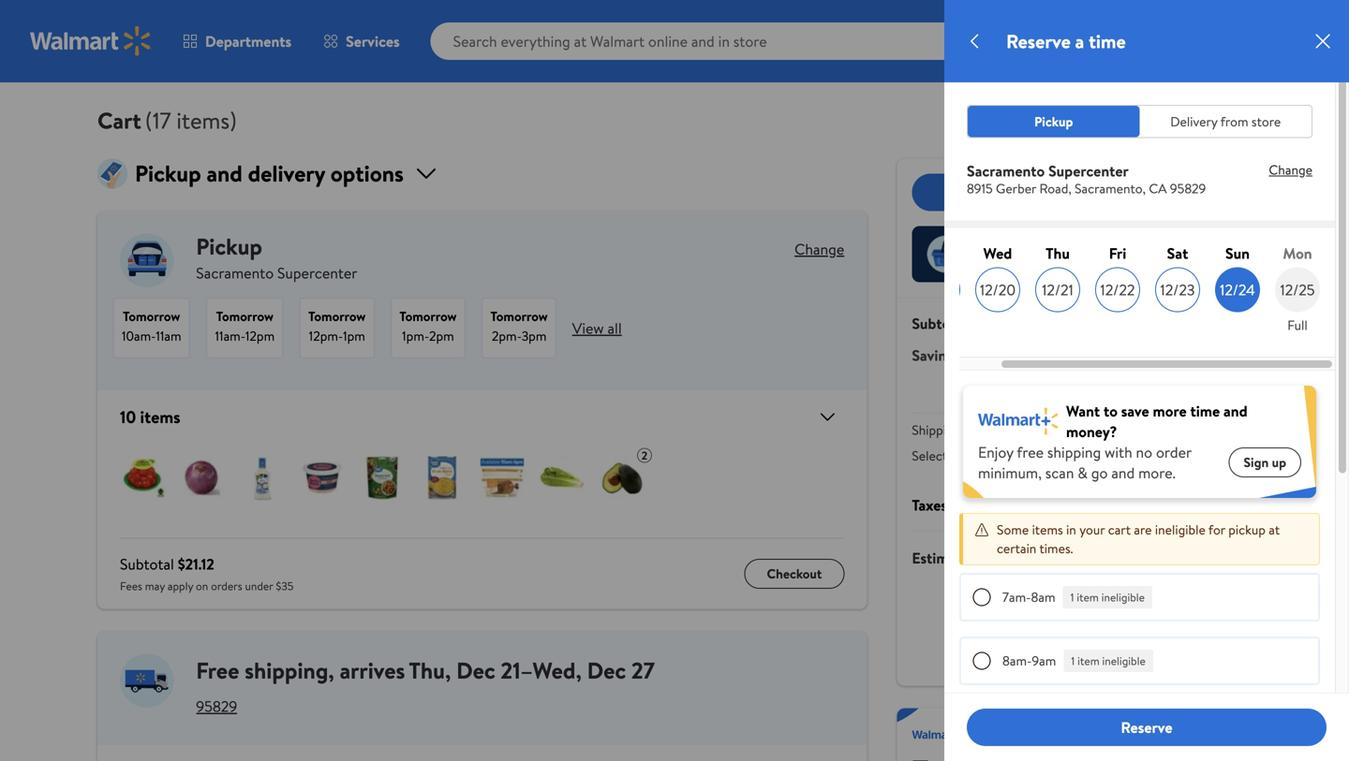 Task type: describe. For each thing, give the bounding box(es) containing it.
tomorrow 10am-11am
[[122, 307, 181, 345]]

8am-
[[1003, 652, 1032, 671]]

calculated
[[1088, 495, 1157, 516]]

apply
[[168, 579, 193, 595]]

out.
[[1154, 254, 1176, 273]]

and inside enjoy free shipping with no order minimum, scan & go and more.
[[1112, 463, 1135, 484]]

2pm
[[429, 327, 454, 345]]

cart
[[97, 105, 141, 136]]

1pm
[[343, 327, 365, 345]]

affirm
[[1200, 647, 1237, 665]]

12/21
[[1042, 280, 1074, 300]]

0 vertical spatial delivery
[[951, 447, 996, 465]]

with inside enjoy free shipping with no order minimum, scan & go and more.
[[1105, 442, 1133, 463]]

7am-8am
[[1003, 589, 1056, 607]]

checkout button
[[745, 560, 845, 590]]

free
[[196, 656, 239, 687]]

0 horizontal spatial shipping
[[245, 656, 328, 687]]

$35
[[276, 579, 294, 595]]

all for view
[[608, 318, 622, 339]]

1pm-
[[402, 327, 429, 345]]

sacramento for sacramento supercenter
[[196, 263, 274, 284]]

less than x qty image
[[927, 236, 965, 273]]

12/25
[[1281, 280, 1315, 300]]

tomorrow for 11am
[[123, 307, 180, 326]]

affirm image
[[1197, 600, 1237, 616]]

estimated
[[912, 548, 978, 569]]

10am-
[[122, 327, 156, 345]]

walmart image
[[30, 26, 152, 56]]

checkout
[[1177, 495, 1237, 516]]

free
[[1019, 717, 1050, 735]]

1 vertical spatial $978.09
[[1185, 377, 1237, 398]]

& inside enjoy free shipping with no order minimum, scan & go and more.
[[1078, 463, 1088, 484]]

subtotal for subtotal (17 items)
[[912, 313, 967, 334]]

$1,088.09
[[1176, 313, 1237, 334]]

sign
[[1244, 454, 1269, 472]]

may
[[145, 579, 165, 595]]

change inside "reserve a time" dialog
[[1269, 161, 1313, 179]]

1 horizontal spatial change button
[[1254, 161, 1313, 179]]

select delivery or pickup to view fees
[[912, 447, 1122, 465]]

0 horizontal spatial time
[[1089, 28, 1126, 54]]

continue with affirm link
[[1117, 642, 1237, 672]]

12pm
[[245, 327, 275, 345]]

pickup inside button
[[1035, 112, 1073, 131]]

payments
[[1031, 626, 1086, 644]]

cart (17 items)
[[97, 105, 237, 136]]

tomorrow for 12pm
[[216, 307, 274, 326]]

sacramento supercenter
[[196, 263, 357, 284]]

money?
[[1067, 422, 1118, 442]]

road,
[[1040, 179, 1072, 198]]

enjoy free shipping with no order minimum, scan & go and more.
[[978, 442, 1192, 484]]

free shipping, arrives thu, dec 21 to wed, dec 27 95829 element
[[97, 632, 867, 730]]

enjoy
[[978, 442, 1014, 463]]

Search search field
[[431, 22, 1031, 60]]

scan
[[1046, 463, 1074, 484]]

subtotal for subtotal $21.12 fees may apply on orders under $35
[[120, 554, 174, 575]]

sign up button
[[1229, 448, 1302, 478]]

before
[[1068, 254, 1106, 273]]

are
[[1134, 521, 1152, 539]]

reserve for reserve a time
[[1007, 28, 1071, 54]]

checkout all items button
[[912, 174, 1237, 211]]

(17 for cart
[[145, 105, 171, 136]]

1 for 8am
[[1071, 590, 1074, 606]]

items) for subtotal (17 items)
[[992, 313, 1033, 334]]

walmart plus image
[[978, 408, 1059, 435]]

walmart plus image
[[912, 727, 968, 746]]

microsoft
[[976, 236, 1031, 254]]

12/23 button
[[1156, 268, 1201, 313]]

$21.12
[[178, 554, 214, 575]]

item for 9am
[[1078, 654, 1100, 670]]

microsoft xbox series s is selling fast! check out soon before it's sold out.
[[976, 236, 1188, 273]]

sun
[[1226, 243, 1250, 264]]

for inside the monthly payments available for eligible items. continue with affirm
[[1140, 626, 1157, 644]]

0 vertical spatial $978.09
[[1290, 47, 1322, 60]]

$110.00
[[1186, 345, 1233, 366]]

a
[[1076, 28, 1085, 54]]

10
[[120, 406, 136, 429]]

save inside unlock free delivery & save time getting your groceries delivered!
[[1114, 717, 1138, 735]]

0 horizontal spatial 95829
[[196, 697, 237, 717]]

bella rosa shaved parmesan cheese, refrigerated 5 oz recyclable plastic cup with addon services image
[[300, 456, 345, 501]]

from
[[1221, 112, 1249, 131]]

12/25 button
[[1276, 268, 1321, 313]]

0 horizontal spatial change
[[795, 239, 845, 260]]

12/24
[[1220, 280, 1256, 300]]

or
[[999, 447, 1011, 465]]

2 vertical spatial 1
[[1076, 717, 1080, 733]]

orders
[[211, 579, 242, 595]]

& inside unlock free delivery & save time getting your groceries delivered!
[[1102, 717, 1110, 735]]

free shipping , arrives thu, dec 21–wed, dec 27
[[196, 656, 655, 687]]

1 item ineligible for 9am
[[1072, 654, 1146, 670]]

total
[[982, 548, 1013, 569]]

shipping inside enjoy free shipping with no order minimum, scan & go and more.
[[1048, 442, 1101, 463]]

reserve a time dialog
[[916, 0, 1350, 762]]

unlock
[[976, 717, 1016, 735]]

tomorrow for 3pm
[[491, 307, 548, 326]]

fast!
[[1163, 236, 1188, 254]]

items for 10 items
[[140, 406, 181, 429]]

fees
[[120, 579, 142, 595]]

no
[[1136, 442, 1153, 463]]

tomorrow 11am-12pm
[[215, 307, 275, 345]]

reserve for reserve
[[1121, 718, 1173, 738]]

ca
[[1149, 179, 1167, 198]]

s
[[1103, 236, 1110, 254]]

unlock free delivery & save time getting your groceries delivered! banner
[[897, 709, 1252, 762]]

series
[[1066, 236, 1100, 254]]

delivery
[[1171, 112, 1218, 131]]

sacramento for sacramento supercenter 8915 gerber road, sacramento, ca 95829
[[967, 161, 1045, 181]]

reserve button
[[967, 709, 1327, 747]]

gerber
[[996, 179, 1037, 198]]

view
[[1069, 447, 1095, 465]]

it's
[[1109, 254, 1125, 273]]

subtotal (17 items)
[[912, 313, 1033, 334]]

(17 for subtotal
[[971, 313, 989, 334]]

9am
[[1032, 652, 1057, 671]]

great value classic ranch salad dressing & dip, 16 fl oz with addon services image
[[240, 456, 285, 501]]

some items in your cart are ineligible for pickup at certain times.
[[997, 521, 1280, 558]]

3pm
[[522, 327, 547, 345]]

-
[[1180, 345, 1186, 366]]

your inside some items in your cart are ineligible for pickup at certain times.
[[1080, 521, 1105, 539]]

wed
[[984, 243, 1013, 264]]

check
[[976, 254, 1012, 273]]

select button
[[1202, 447, 1237, 465]]

full
[[1288, 316, 1308, 335]]

continue
[[1117, 647, 1169, 665]]

1 vertical spatial change button
[[795, 239, 845, 260]]

2 button
[[97, 433, 867, 538]]

2
[[642, 448, 648, 464]]

and inside want to save more time and money?
[[1224, 401, 1248, 422]]

cart
[[1108, 521, 1131, 539]]

pickup button
[[968, 106, 1140, 137]]

for inside some items in your cart are ineligible for pickup at certain times.
[[1209, 521, 1226, 539]]

11am
[[156, 327, 181, 345]]



Task type: vqa. For each thing, say whether or not it's contained in the screenshot.
Tomorrow in the Tomorrow 11am-12pm
yes



Task type: locate. For each thing, give the bounding box(es) containing it.
items inside button
[[1099, 182, 1135, 203]]

0 horizontal spatial with
[[1105, 442, 1133, 463]]

1 vertical spatial item
[[1078, 654, 1100, 670]]

store
[[1252, 112, 1281, 131]]

estimated total
[[912, 548, 1013, 569]]

2 horizontal spatial items
[[1099, 182, 1135, 203]]

delivery
[[951, 447, 996, 465], [1053, 717, 1098, 735]]

$978.09 up affirm icon
[[1178, 547, 1237, 570]]

1 up delivered!
[[1076, 717, 1080, 733]]

reserve inside button
[[1121, 718, 1173, 738]]

2 vertical spatial $978.09
[[1178, 547, 1237, 570]]

at down more.
[[1161, 495, 1174, 516]]

supercenter for sacramento supercenter
[[277, 263, 357, 284]]

pickup right the or
[[1014, 447, 1051, 465]]

1 item ineligible down available on the bottom right of page
[[1072, 654, 1146, 670]]

item
[[1077, 590, 1099, 606], [1078, 654, 1100, 670], [1082, 717, 1105, 733]]

ineligible down available on the bottom right of page
[[1103, 654, 1146, 670]]

1 item ineligible up delivered!
[[1076, 717, 1151, 733]]

0 horizontal spatial sacramento
[[196, 263, 274, 284]]

dec left 27
[[587, 656, 626, 687]]

great value seasoned croutons, 5 oz resealable bag with addon services image
[[360, 456, 405, 501]]

supercenter up tomorrow 12pm-1pm
[[277, 263, 357, 284]]

supercenter for sacramento supercenter 8915 gerber road, sacramento, ca 95829
[[1049, 161, 1129, 181]]

items) down 12/20
[[992, 313, 1033, 334]]

1 horizontal spatial at
[[1269, 521, 1280, 539]]

save left getting
[[1114, 717, 1138, 735]]

your
[[1080, 521, 1105, 539], [976, 735, 1001, 753]]

1 vertical spatial 1 item ineligible
[[1072, 654, 1146, 670]]

1 horizontal spatial for
[[1209, 521, 1226, 539]]

0 vertical spatial reserve
[[1007, 28, 1071, 54]]

2 dec from the left
[[587, 656, 626, 687]]

with inside the monthly payments available for eligible items. continue with affirm
[[1172, 647, 1197, 665]]

and up select button
[[1224, 401, 1248, 422]]

fresh romaine lettuce, each with addon services image
[[540, 456, 585, 501]]

change
[[1269, 161, 1313, 179], [795, 239, 845, 260]]

sacramento,
[[1075, 179, 1146, 198]]

& left go
[[1078, 463, 1088, 484]]

1 vertical spatial shipping
[[245, 656, 328, 687]]

1 vertical spatial save
[[1114, 717, 1138, 735]]

up
[[1272, 454, 1287, 472]]

1 horizontal spatial items)
[[992, 313, 1033, 334]]

1 horizontal spatial shipping
[[1048, 442, 1101, 463]]

view
[[572, 318, 604, 339]]

delivered!
[[1061, 735, 1117, 753]]

out
[[1015, 254, 1034, 273]]

time right more at bottom right
[[1191, 401, 1220, 422]]

1 vertical spatial pickup
[[196, 231, 262, 262]]

1 horizontal spatial to
[[1104, 401, 1118, 422]]

0 vertical spatial pickup
[[1014, 447, 1051, 465]]

0 horizontal spatial &
[[1078, 463, 1088, 484]]

ineligible inside some items in your cart are ineligible for pickup at certain times.
[[1155, 521, 1206, 539]]

2 vertical spatial items
[[1032, 521, 1063, 539]]

1 horizontal spatial sacramento
[[967, 161, 1045, 181]]

pickup
[[1035, 112, 1073, 131], [196, 231, 262, 262]]

more.
[[1139, 463, 1176, 484]]

pickup inside some items in your cart are ineligible for pickup at certain times.
[[1229, 521, 1266, 539]]

time left getting
[[1141, 717, 1167, 735]]

0 horizontal spatial to
[[1054, 447, 1066, 465]]

1 horizontal spatial select
[[1202, 447, 1237, 465]]

1 vertical spatial all
[[608, 318, 622, 339]]

0 vertical spatial (17
[[145, 105, 171, 136]]

save inside want to save more time and money?
[[1122, 401, 1150, 422]]

1 right 8am on the right bottom
[[1071, 590, 1074, 606]]

1 horizontal spatial supercenter
[[1049, 161, 1129, 181]]

under
[[245, 579, 273, 595]]

all right road,
[[1081, 182, 1096, 203]]

None radio
[[973, 652, 992, 671], [973, 716, 992, 735], [973, 652, 992, 671], [973, 716, 992, 735]]

fresh glorys cherry tomatoes, 10 oz package with addon services image
[[120, 456, 165, 501]]

at inside some items in your cart are ineligible for pickup at certain times.
[[1269, 521, 1280, 539]]

time right a
[[1089, 28, 1126, 54]]

0 horizontal spatial select
[[912, 447, 948, 465]]

7am-
[[1003, 589, 1031, 607]]

0 vertical spatial and
[[1224, 401, 1248, 422]]

0 horizontal spatial supercenter
[[277, 263, 357, 284]]

1 vertical spatial 95829
[[196, 697, 237, 717]]

select left sign
[[1202, 447, 1237, 465]]

items inside some items in your cart are ineligible for pickup at certain times.
[[1032, 521, 1063, 539]]

0 horizontal spatial items)
[[177, 105, 237, 136]]

in
[[1067, 521, 1077, 539]]

1
[[1071, 590, 1074, 606], [1072, 654, 1075, 670], [1076, 717, 1080, 733]]

to left the 'view'
[[1054, 447, 1066, 465]]

0 vertical spatial to
[[1104, 401, 1118, 422]]

(17
[[145, 105, 171, 136], [971, 313, 989, 334]]

12/24 button
[[1216, 268, 1261, 313]]

1 horizontal spatial pickup
[[1229, 521, 1266, 539]]

great value golden sweet whole kernel corn, canned corn, 15 oz can with addon services image
[[420, 456, 465, 501]]

none radio inside "reserve a time" dialog
[[973, 589, 992, 607]]

ineligible down calculated at checkout
[[1155, 521, 1206, 539]]

tomorrow inside tomorrow 10am-11am
[[123, 307, 180, 326]]

with
[[1105, 442, 1133, 463], [1172, 647, 1197, 665]]

tomorrow up 10am-
[[123, 307, 180, 326]]

checkout all items
[[1014, 182, 1135, 203]]

sacramento supercenter 8915 gerber road, sacramento, ca 95829
[[967, 161, 1207, 198]]

0 horizontal spatial and
[[1112, 463, 1135, 484]]

items for some items in your cart are ineligible for pickup at certain times.
[[1032, 521, 1063, 539]]

want to save more time and money?
[[1067, 401, 1248, 442]]

10 items
[[120, 406, 181, 429]]

1 vertical spatial 1
[[1072, 654, 1075, 670]]

item up delivered!
[[1082, 717, 1105, 733]]

delivery right the free
[[1053, 717, 1098, 735]]

1 vertical spatial at
[[1269, 521, 1280, 539]]

and right go
[[1112, 463, 1135, 484]]

0 horizontal spatial at
[[1161, 495, 1174, 516]]

1 item ineligible up available on the bottom right of page
[[1071, 590, 1145, 606]]

8am
[[1031, 589, 1056, 607]]

reserve right delivered!
[[1121, 718, 1173, 738]]

items up the times.
[[1032, 521, 1063, 539]]

1 vertical spatial subtotal
[[120, 554, 174, 575]]

2 vertical spatial item
[[1082, 717, 1105, 733]]

2 tomorrow from the left
[[216, 307, 274, 326]]

tomorrow up the '11am-'
[[216, 307, 274, 326]]

ineligible up available on the bottom right of page
[[1102, 590, 1145, 606]]

8915
[[967, 179, 993, 198]]

1 vertical spatial pickup
[[1229, 521, 1266, 539]]

delivery from store button
[[1140, 106, 1312, 137]]

sacramento inside sacramento supercenter 8915 gerber road, sacramento, ca 95829
[[967, 161, 1045, 181]]

1 horizontal spatial dec
[[587, 656, 626, 687]]

items left ca
[[1099, 182, 1135, 203]]

delivery left the or
[[951, 447, 996, 465]]

1 vertical spatial your
[[976, 735, 1001, 753]]

order
[[1156, 442, 1192, 463]]

0 horizontal spatial items
[[140, 406, 181, 429]]

1 horizontal spatial delivery
[[1053, 717, 1098, 735]]

with left 'no'
[[1105, 442, 1133, 463]]

0 vertical spatial at
[[1161, 495, 1174, 516]]

jumbo red onions per pound, whole with addon services image
[[180, 456, 225, 501]]

1 horizontal spatial reserve
[[1121, 718, 1173, 738]]

reserve left a
[[1007, 28, 1071, 54]]

to right "want"
[[1104, 401, 1118, 422]]

checkout for checkout
[[767, 565, 822, 583]]

1 horizontal spatial (17
[[971, 313, 989, 334]]

close panel image
[[1312, 30, 1335, 52]]

view all button
[[572, 318, 622, 339]]

all right "view"
[[608, 318, 622, 339]]

checkout for checkout all items
[[1014, 182, 1077, 203]]

0 horizontal spatial your
[[976, 735, 1001, 753]]

1 horizontal spatial your
[[1080, 521, 1105, 539]]

to inside want to save more time and money?
[[1104, 401, 1118, 422]]

free
[[1017, 442, 1044, 463]]

save left more at bottom right
[[1122, 401, 1150, 422]]

1 vertical spatial delivery
[[1053, 717, 1098, 735]]

pickup up sacramento supercenter 8915 gerber road, sacramento, ca 95829 on the right top of page
[[1035, 112, 1073, 131]]

shipping
[[1048, 442, 1101, 463], [245, 656, 328, 687]]

0 vertical spatial pickup
[[1035, 112, 1073, 131]]

delivery inside unlock free delivery & save time getting your groceries delivered!
[[1053, 717, 1098, 735]]

1 for 9am
[[1072, 654, 1075, 670]]

1 vertical spatial reserve
[[1121, 718, 1173, 738]]

95829 right ca
[[1170, 179, 1207, 198]]

at down up
[[1269, 521, 1280, 539]]

items) for cart (17 items)
[[177, 105, 237, 136]]

minimum,
[[978, 463, 1042, 484]]

for up continue
[[1140, 626, 1157, 644]]

0 vertical spatial all
[[1081, 182, 1096, 203]]

5 tomorrow from the left
[[491, 307, 548, 326]]

for down checkout
[[1209, 521, 1226, 539]]

unlock free delivery & save time getting your groceries delivered!
[[976, 717, 1213, 753]]

item down available on the bottom right of page
[[1078, 654, 1100, 670]]

0 vertical spatial save
[[1122, 401, 1150, 422]]

0 vertical spatial 95829
[[1170, 179, 1207, 198]]

soon
[[1038, 254, 1065, 273]]

time inside want to save more time and money?
[[1191, 401, 1220, 422]]

1 horizontal spatial all
[[1081, 182, 1096, 203]]

95829 inside sacramento supercenter 8915 gerber road, sacramento, ca 95829
[[1170, 179, 1207, 198]]

selling
[[1125, 236, 1160, 254]]

time inside unlock free delivery & save time getting your groceries delivered!
[[1141, 717, 1167, 735]]

0 vertical spatial change button
[[1254, 161, 1313, 179]]

tomorrow up 1pm-
[[400, 307, 457, 326]]

save
[[1122, 401, 1150, 422], [1114, 717, 1138, 735]]

monthly payments available for eligible items. continue with affirm
[[981, 626, 1237, 665]]

subtotal inside subtotal $21.12 fees may apply on orders under $35
[[120, 554, 174, 575]]

some
[[997, 521, 1029, 539]]

0 vertical spatial item
[[1077, 590, 1099, 606]]

checkout inside button
[[767, 565, 822, 583]]

1 vertical spatial time
[[1191, 401, 1220, 422]]

today
[[919, 243, 957, 264]]

reserve a time
[[1007, 28, 1126, 54]]

more
[[1153, 401, 1187, 422]]

1 item ineligible for 8am
[[1071, 590, 1145, 606]]

1 select from the left
[[912, 447, 948, 465]]

0 horizontal spatial pickup
[[1014, 447, 1051, 465]]

arrives
[[340, 656, 405, 687]]

shipping
[[912, 421, 961, 440]]

checkout inside button
[[1014, 182, 1077, 203]]

0 vertical spatial items)
[[177, 105, 237, 136]]

fresh hass avocados, each quantity 2 with addon services image
[[600, 456, 645, 501]]

1 horizontal spatial change
[[1269, 161, 1313, 179]]

0 vertical spatial shipping
[[1048, 442, 1101, 463]]

0 vertical spatial items
[[1099, 182, 1135, 203]]

dec
[[457, 656, 495, 687], [587, 656, 626, 687]]

taxes
[[912, 495, 948, 516]]

supercenter up checkout all items
[[1049, 161, 1129, 181]]

subtotal up savings
[[912, 313, 967, 334]]

subtotal
[[912, 313, 967, 334], [120, 554, 174, 575]]

subtotal up may
[[120, 554, 174, 575]]

1 horizontal spatial with
[[1172, 647, 1197, 665]]

sacramento
[[967, 161, 1045, 181], [196, 263, 274, 284]]

27
[[632, 656, 655, 687]]

all
[[1081, 182, 1096, 203], [608, 318, 622, 339]]

mon
[[1283, 243, 1313, 264]]

tomorrow for 1pm
[[308, 307, 366, 326]]

item for 8am
[[1077, 590, 1099, 606]]

0 horizontal spatial all
[[608, 318, 622, 339]]

(17 down 12/20 button
[[971, 313, 989, 334]]

0 vertical spatial with
[[1105, 442, 1133, 463]]

0 horizontal spatial checkout
[[767, 565, 822, 583]]

1 right 9am
[[1072, 654, 1075, 670]]

21–wed,
[[501, 656, 582, 687]]

1 vertical spatial checkout
[[767, 565, 822, 583]]

95829 down free
[[196, 697, 237, 717]]

1 vertical spatial with
[[1172, 647, 1197, 665]]

supercenter inside sacramento supercenter 8915 gerber road, sacramento, ca 95829
[[1049, 161, 1129, 181]]

2 vertical spatial 1 item ineligible
[[1076, 717, 1151, 733]]

1 horizontal spatial time
[[1141, 717, 1167, 735]]

pickup up the sacramento supercenter
[[196, 231, 262, 262]]

2 select from the left
[[1202, 447, 1237, 465]]

12/21 button
[[1036, 268, 1081, 313]]

dec right thu,
[[457, 656, 495, 687]]

1 horizontal spatial 95829
[[1170, 179, 1207, 198]]

times.
[[1040, 540, 1074, 558]]

2 horizontal spatial time
[[1191, 401, 1220, 422]]

0 horizontal spatial subtotal
[[120, 554, 174, 575]]

fulfillment logo image
[[120, 655, 174, 708]]

view all
[[572, 318, 622, 339]]

1 horizontal spatial and
[[1224, 401, 1248, 422]]

select for select button
[[1202, 447, 1237, 465]]

your right in
[[1080, 521, 1105, 539]]

(hot) freshness guaranteed lemon pepper rotisserie whole chicken, 2.25 lb., 19g protein per serving, serving size 3 oz with addon services image
[[480, 456, 525, 501]]

your left groceries
[[976, 735, 1001, 753]]

your inside unlock free delivery & save time getting your groceries delivered!
[[976, 735, 1001, 753]]

1 horizontal spatial subtotal
[[912, 313, 967, 334]]

3 tomorrow from the left
[[308, 307, 366, 326]]

0 horizontal spatial pickup
[[196, 231, 262, 262]]

2pm-
[[492, 327, 522, 345]]

tomorrow
[[123, 307, 180, 326], [216, 307, 274, 326], [308, 307, 366, 326], [400, 307, 457, 326], [491, 307, 548, 326]]

and
[[1224, 401, 1248, 422], [1112, 463, 1135, 484]]

0 vertical spatial sacramento
[[967, 161, 1045, 181]]

with down eligible
[[1172, 647, 1197, 665]]

1 vertical spatial &
[[1102, 717, 1110, 735]]

item up available on the bottom right of page
[[1077, 590, 1099, 606]]

getting
[[1170, 717, 1213, 735]]

0 vertical spatial change
[[1269, 161, 1313, 179]]

1 tomorrow from the left
[[123, 307, 180, 326]]

select for select delivery or pickup to view fees
[[912, 447, 948, 465]]

4 tomorrow from the left
[[400, 307, 457, 326]]

0 vertical spatial 1 item ineligible
[[1071, 590, 1145, 606]]

all for checkout
[[1081, 182, 1096, 203]]

1 dec from the left
[[457, 656, 495, 687]]

1 horizontal spatial pickup
[[1035, 112, 1073, 131]]

1 vertical spatial (17
[[971, 313, 989, 334]]

& right the free
[[1102, 717, 1110, 735]]

$978.09 down $110.00
[[1185, 377, 1237, 398]]

tomorrow up 2pm-
[[491, 307, 548, 326]]

items) right cart
[[177, 105, 237, 136]]

$978.09 down '17'
[[1290, 47, 1322, 60]]

1 vertical spatial items
[[140, 406, 181, 429]]

1 vertical spatial supercenter
[[277, 263, 357, 284]]

pickup down checkout
[[1229, 521, 1266, 539]]

0 vertical spatial your
[[1080, 521, 1105, 539]]

95829 button
[[196, 697, 237, 717]]

all inside checkout all items button
[[1081, 182, 1096, 203]]

12/20 button
[[976, 268, 1021, 313]]

tomorrow for 2pm
[[400, 307, 457, 326]]

0 horizontal spatial reserve
[[1007, 28, 1071, 54]]

None radio
[[973, 589, 992, 607]]

calculated at checkout
[[1088, 495, 1237, 516]]

fees
[[1098, 447, 1122, 465]]

0 vertical spatial subtotal
[[912, 313, 967, 334]]

1 vertical spatial change
[[795, 239, 845, 260]]

0 vertical spatial &
[[1078, 463, 1088, 484]]

1 horizontal spatial items
[[1032, 521, 1063, 539]]

0 horizontal spatial (17
[[145, 105, 171, 136]]

select down shipping
[[912, 447, 948, 465]]

0 vertical spatial 1
[[1071, 590, 1074, 606]]

(17 right cart
[[145, 105, 171, 136]]

change button
[[1254, 161, 1313, 179], [795, 239, 845, 260]]

sacramento up "tomorrow 11am-12pm"
[[196, 263, 274, 284]]

eligible
[[1160, 626, 1200, 644]]

back image
[[963, 30, 986, 52]]

12/22
[[1101, 280, 1135, 300]]

tomorrow up 12pm-
[[308, 307, 366, 326]]

0 horizontal spatial delivery
[[951, 447, 996, 465]]

ineligible up delivered!
[[1107, 717, 1151, 733]]

items.
[[1203, 626, 1237, 644]]

sold
[[1128, 254, 1151, 273]]

sacramento down "pickup" button
[[967, 161, 1045, 181]]

Walmart Site-Wide search field
[[431, 22, 1031, 60]]

0 horizontal spatial dec
[[457, 656, 495, 687]]

12/22 button
[[1096, 268, 1141, 313]]

tomorrow inside "tomorrow 11am-12pm"
[[216, 307, 274, 326]]

items right 10 at the left of the page
[[140, 406, 181, 429]]



